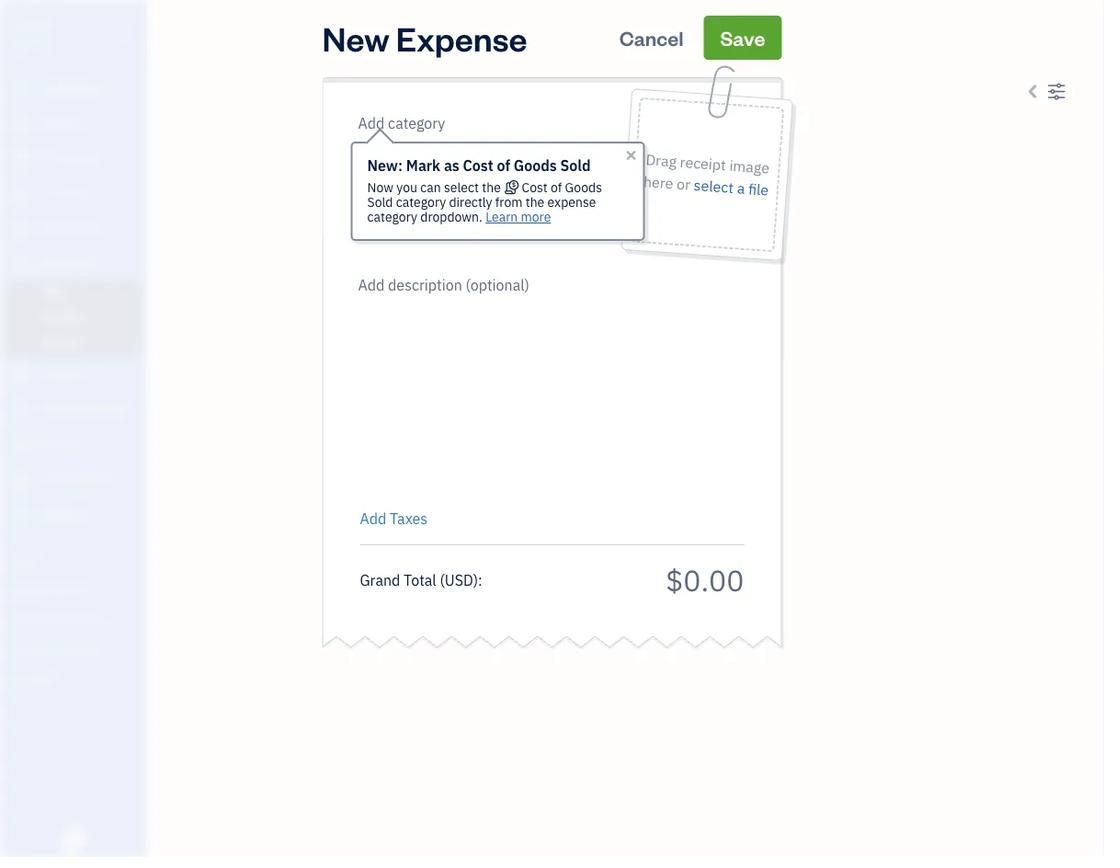 Task type: locate. For each thing, give the bounding box(es) containing it.
0 vertical spatial of
[[497, 156, 510, 175]]

select
[[693, 175, 735, 197], [444, 179, 479, 196]]

can
[[421, 179, 441, 196]]

image
[[729, 156, 770, 178]]

1 horizontal spatial select
[[693, 175, 735, 197]]

select inside select a file
[[693, 175, 735, 197]]

Date in MM/DD/YYYY format text field
[[360, 158, 480, 177]]

1 horizontal spatial of
[[551, 179, 562, 196]]

of up more
[[551, 179, 562, 196]]

the down new: mark as cost of goods sold
[[482, 179, 501, 196]]

learn more link
[[486, 208, 551, 225]]

new: mark as cost of goods sold
[[367, 156, 591, 175]]

):
[[473, 570, 483, 590]]

category
[[396, 194, 446, 211], [367, 208, 418, 225]]

1 vertical spatial cost
[[522, 179, 548, 196]]

grand
[[360, 570, 400, 590]]

owner
[[15, 37, 49, 52]]

expense
[[548, 194, 596, 211]]

sold inside cost of goods sold category directly from the expense category dropdown.
[[367, 194, 393, 211]]

receipt
[[680, 152, 727, 175]]

bank connections image
[[14, 641, 142, 656]]

more
[[521, 208, 551, 225]]

now
[[367, 179, 394, 196]]

the
[[482, 179, 501, 196], [526, 194, 545, 211]]

select down receipt
[[693, 175, 735, 197]]

1 horizontal spatial cost
[[522, 179, 548, 196]]

the inside cost of goods sold category directly from the expense category dropdown.
[[526, 194, 545, 211]]

apps image
[[14, 553, 142, 568]]

cancel
[[620, 24, 684, 51]]

1 vertical spatial of
[[551, 179, 562, 196]]

total
[[404, 570, 437, 590]]

0 horizontal spatial sold
[[367, 194, 393, 211]]

of up from in the top of the page
[[497, 156, 510, 175]]

0 vertical spatial goods
[[514, 156, 557, 175]]

or
[[676, 174, 691, 194]]

main element
[[0, 0, 193, 857]]

select a file
[[693, 175, 770, 200]]

0 horizontal spatial goods
[[514, 156, 557, 175]]

1 vertical spatial sold
[[367, 194, 393, 211]]

the right from in the top of the page
[[526, 194, 545, 211]]

cost right as
[[463, 156, 494, 175]]

add taxes
[[360, 509, 428, 528]]

save button
[[704, 16, 782, 60]]

file
[[748, 179, 770, 200]]

Description text field
[[351, 274, 735, 495]]

sold left you
[[367, 194, 393, 211]]

drag receipt image here or
[[643, 150, 770, 194]]

dashboard image
[[12, 80, 34, 98]]

cost
[[463, 156, 494, 175], [522, 179, 548, 196]]

sold up expense
[[561, 156, 591, 175]]

cost of goods sold category directly from the expense category dropdown.
[[367, 179, 602, 225]]

goods
[[514, 156, 557, 175], [565, 179, 602, 196]]

1 horizontal spatial goods
[[565, 179, 602, 196]]

settings image
[[14, 671, 142, 685]]

payment image
[[12, 220, 34, 238]]

select down as
[[444, 179, 479, 196]]

1 horizontal spatial the
[[526, 194, 545, 211]]

add
[[360, 509, 387, 528]]

you
[[397, 179, 418, 196]]

grand total ( usd ):
[[360, 570, 483, 590]]

of
[[497, 156, 510, 175], [551, 179, 562, 196]]

sold
[[561, 156, 591, 175], [367, 194, 393, 211]]

1 vertical spatial goods
[[565, 179, 602, 196]]

a
[[737, 178, 746, 198]]

0 vertical spatial sold
[[561, 156, 591, 175]]

client image
[[12, 115, 34, 133]]

cost up more
[[522, 179, 548, 196]]

money image
[[12, 436, 34, 454]]

0 vertical spatial cost
[[463, 156, 494, 175]]



Task type: describe. For each thing, give the bounding box(es) containing it.
taxes
[[390, 509, 428, 528]]

here
[[643, 172, 674, 193]]

close image
[[624, 148, 639, 163]]

of inside cost of goods sold category directly from the expense category dropdown.
[[551, 179, 562, 196]]

1 horizontal spatial sold
[[561, 156, 591, 175]]

category down date in mm/dd/yyyy format text box
[[396, 194, 446, 211]]

estimate image
[[12, 150, 34, 168]]

dropdown.
[[421, 208, 483, 225]]

team members image
[[14, 582, 142, 597]]

freshbooks image
[[59, 828, 88, 850]]

learn
[[486, 208, 518, 225]]

directly
[[449, 194, 493, 211]]

(
[[440, 570, 445, 590]]

invoice image
[[12, 185, 34, 203]]

Category text field
[[358, 112, 516, 134]]

0 horizontal spatial cost
[[463, 156, 494, 175]]

expense
[[396, 16, 528, 59]]

0 horizontal spatial select
[[444, 179, 479, 196]]

0 horizontal spatial of
[[497, 156, 510, 175]]

goods inside cost of goods sold category directly from the expense category dropdown.
[[565, 179, 602, 196]]

new
[[322, 16, 390, 59]]

drag
[[645, 150, 678, 171]]

select a file button
[[693, 174, 770, 201]]

new expense
[[322, 16, 528, 59]]

timer image
[[12, 401, 34, 419]]

chevronleft image
[[1025, 80, 1044, 102]]

category down now
[[367, 208, 418, 225]]

expense image
[[12, 255, 34, 273]]

as
[[444, 156, 460, 175]]

settings image
[[1048, 80, 1067, 102]]

usd
[[445, 570, 473, 590]]

learn more
[[486, 208, 551, 225]]

new:
[[367, 156, 403, 175]]

chart image
[[12, 471, 34, 489]]

now you can select the
[[367, 179, 504, 196]]

cancel button
[[603, 16, 701, 60]]

add taxes button
[[360, 508, 428, 530]]

Amount (USD) text field
[[665, 561, 745, 599]]

save
[[721, 24, 766, 51]]

mark
[[406, 156, 441, 175]]

apple owner
[[15, 16, 54, 52]]

report image
[[12, 506, 34, 524]]

items and services image
[[14, 612, 142, 626]]

cost inside cost of goods sold category directly from the expense category dropdown.
[[522, 179, 548, 196]]

project image
[[12, 366, 34, 384]]

apple
[[15, 16, 54, 35]]

0 horizontal spatial the
[[482, 179, 501, 196]]

from
[[496, 194, 523, 211]]



Task type: vqa. For each thing, say whether or not it's contained in the screenshot.
the right chevronDown icon
no



